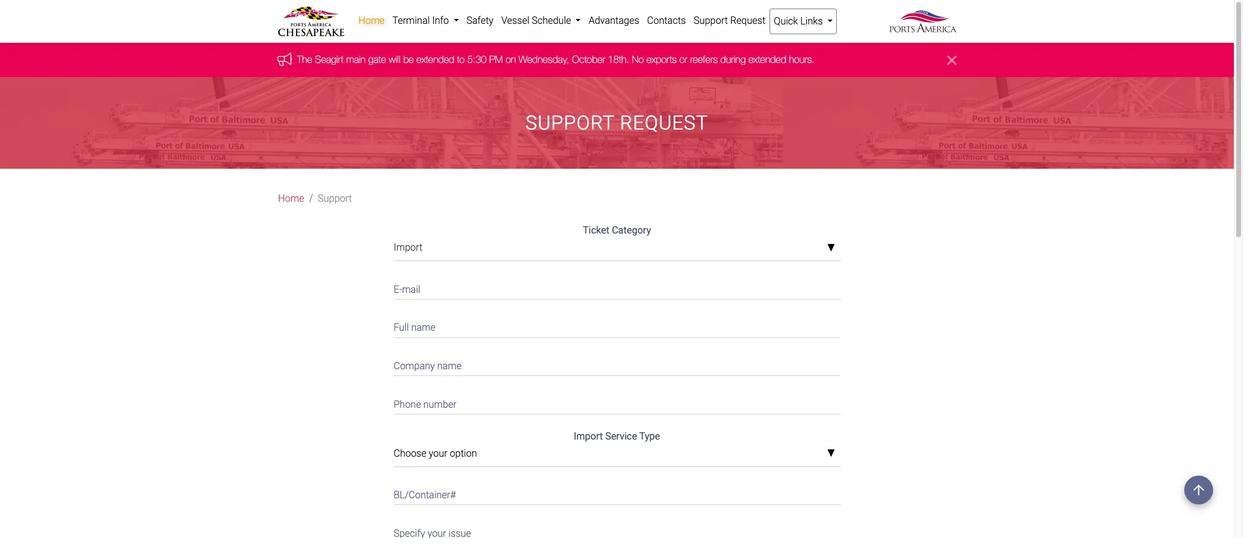 Task type: locate. For each thing, give the bounding box(es) containing it.
terminal
[[393, 15, 430, 26]]

0 vertical spatial request
[[731, 15, 766, 26]]

0 vertical spatial home link
[[355, 9, 389, 33]]

▼
[[827, 244, 836, 253], [827, 449, 836, 459]]

home
[[359, 15, 385, 26], [278, 193, 304, 205]]

Company name text field
[[394, 353, 841, 377]]

▼ for import
[[827, 244, 836, 253]]

vessel
[[502, 15, 530, 26]]

company
[[394, 360, 435, 372]]

▼ for choose your option
[[827, 449, 836, 459]]

schedule
[[532, 15, 571, 26]]

0 vertical spatial support request
[[694, 15, 766, 26]]

BL/Container# text field
[[394, 482, 841, 506]]

advantages
[[589, 15, 640, 26]]

1 horizontal spatial import
[[574, 431, 603, 442]]

extended left 'to'
[[417, 54, 455, 65]]

the seagirt main gate will be extended to 5:30 pm on wednesday, october 18th.  no exports or reefers during extended hours. alert
[[0, 43, 1235, 77]]

1 vertical spatial ▼
[[827, 449, 836, 459]]

support request
[[694, 15, 766, 26], [526, 112, 709, 135]]

1 vertical spatial support
[[526, 112, 615, 135]]

0 vertical spatial import
[[394, 242, 423, 254]]

0 vertical spatial ▼
[[827, 244, 836, 253]]

phone
[[394, 399, 421, 410]]

1 vertical spatial name
[[437, 360, 462, 372]]

1 horizontal spatial extended
[[749, 54, 787, 65]]

1 vertical spatial home link
[[278, 192, 304, 207]]

1 horizontal spatial home
[[359, 15, 385, 26]]

import left service
[[574, 431, 603, 442]]

5:30
[[468, 54, 487, 65]]

during
[[721, 54, 746, 65]]

home link
[[355, 9, 389, 33], [278, 192, 304, 207]]

name for company name
[[437, 360, 462, 372]]

advantages link
[[585, 9, 644, 33]]

18th.
[[608, 54, 630, 65]]

import service type
[[574, 431, 660, 442]]

1 extended from the left
[[417, 54, 455, 65]]

0 vertical spatial name
[[411, 322, 436, 334]]

to
[[457, 54, 465, 65]]

support
[[694, 15, 728, 26], [526, 112, 615, 135], [318, 193, 352, 205]]

be
[[403, 54, 414, 65]]

extended
[[417, 54, 455, 65], [749, 54, 787, 65]]

1 vertical spatial import
[[574, 431, 603, 442]]

go to top image
[[1185, 476, 1214, 505]]

ticket
[[583, 225, 610, 237]]

hours.
[[789, 54, 815, 65]]

name right full
[[411, 322, 436, 334]]

type
[[640, 431, 660, 442]]

close image
[[948, 53, 957, 68]]

bl/container#
[[394, 490, 457, 501]]

import up e-mail at bottom left
[[394, 242, 423, 254]]

vessel schedule link
[[498, 9, 585, 33]]

1 horizontal spatial name
[[437, 360, 462, 372]]

service
[[606, 431, 637, 442]]

company name
[[394, 360, 462, 372]]

1 vertical spatial request
[[620, 112, 709, 135]]

name for full name
[[411, 322, 436, 334]]

2 horizontal spatial support
[[694, 15, 728, 26]]

phone number
[[394, 399, 457, 410]]

1 vertical spatial support request
[[526, 112, 709, 135]]

exports
[[647, 54, 677, 65]]

0 horizontal spatial home link
[[278, 192, 304, 207]]

gate
[[369, 54, 386, 65]]

full
[[394, 322, 409, 334]]

category
[[612, 225, 651, 237]]

info
[[432, 15, 449, 26]]

0 horizontal spatial name
[[411, 322, 436, 334]]

0 horizontal spatial request
[[620, 112, 709, 135]]

import
[[394, 242, 423, 254], [574, 431, 603, 442]]

number
[[424, 399, 457, 410]]

extended right 'during'
[[749, 54, 787, 65]]

1 vertical spatial home
[[278, 193, 304, 205]]

0 horizontal spatial support
[[318, 193, 352, 205]]

contacts
[[647, 15, 686, 26]]

the seagirt main gate will be extended to 5:30 pm on wednesday, october 18th.  no exports or reefers during extended hours.
[[297, 54, 815, 65]]

pm
[[489, 54, 503, 65]]

no
[[632, 54, 644, 65]]

0 horizontal spatial extended
[[417, 54, 455, 65]]

2 ▼ from the top
[[827, 449, 836, 459]]

e-
[[394, 284, 402, 296]]

0 vertical spatial support
[[694, 15, 728, 26]]

name
[[411, 322, 436, 334], [437, 360, 462, 372]]

name right company
[[437, 360, 462, 372]]

Phone number text field
[[394, 391, 841, 415]]

main
[[346, 54, 366, 65]]

1 ▼ from the top
[[827, 244, 836, 253]]

1 horizontal spatial support
[[526, 112, 615, 135]]

request
[[731, 15, 766, 26], [620, 112, 709, 135]]

Specify your issue text field
[[394, 520, 841, 539]]

0 horizontal spatial import
[[394, 242, 423, 254]]

2 vertical spatial support
[[318, 193, 352, 205]]



Task type: describe. For each thing, give the bounding box(es) containing it.
choose your option
[[394, 448, 477, 460]]

choose
[[394, 448, 427, 460]]

october
[[572, 54, 606, 65]]

seagirt
[[315, 54, 344, 65]]

contacts link
[[644, 9, 690, 33]]

your
[[429, 448, 448, 460]]

safety
[[467, 15, 494, 26]]

import for import
[[394, 242, 423, 254]]

the
[[297, 54, 312, 65]]

on
[[506, 54, 516, 65]]

vessel schedule
[[502, 15, 574, 26]]

option
[[450, 448, 477, 460]]

reefers
[[691, 54, 718, 65]]

1 horizontal spatial request
[[731, 15, 766, 26]]

Full name text field
[[394, 315, 841, 338]]

import for import service type
[[574, 431, 603, 442]]

terminal info link
[[389, 9, 463, 33]]

terminal info
[[393, 15, 451, 26]]

full name
[[394, 322, 436, 334]]

or
[[680, 54, 688, 65]]

will
[[389, 54, 401, 65]]

safety link
[[463, 9, 498, 33]]

the seagirt main gate will be extended to 5:30 pm on wednesday, october 18th.  no exports or reefers during extended hours. link
[[297, 54, 815, 65]]

wednesday,
[[519, 54, 570, 65]]

0 horizontal spatial home
[[278, 193, 304, 205]]

bullhorn image
[[278, 53, 297, 66]]

mail
[[402, 284, 421, 296]]

support request link
[[690, 9, 770, 33]]

E-mail email field
[[394, 276, 841, 300]]

1 horizontal spatial home link
[[355, 9, 389, 33]]

0 vertical spatial home
[[359, 15, 385, 26]]

e-mail
[[394, 284, 421, 296]]

links
[[801, 15, 823, 27]]

support request inside 'support request' link
[[694, 15, 766, 26]]

quick links
[[774, 15, 826, 27]]

ticket category
[[583, 225, 651, 237]]

quick links link
[[770, 9, 838, 34]]

2 extended from the left
[[749, 54, 787, 65]]

quick
[[774, 15, 798, 27]]



Task type: vqa. For each thing, say whether or not it's contained in the screenshot.
"Portal"
no



